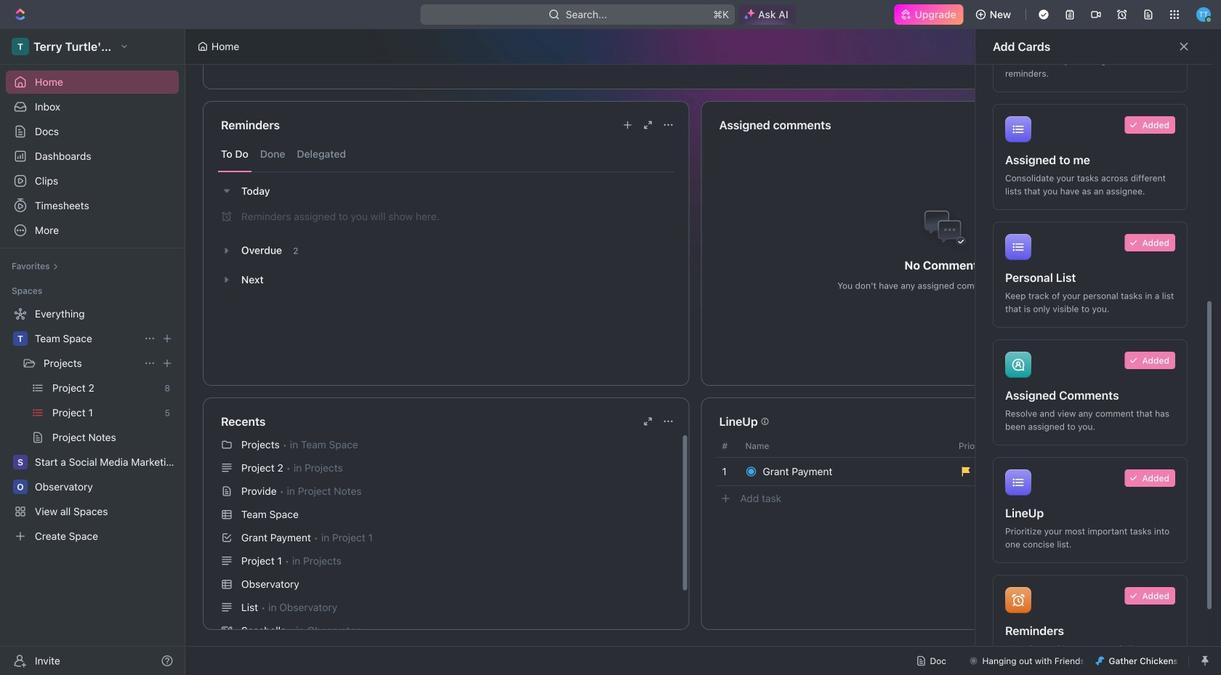 Task type: describe. For each thing, give the bounding box(es) containing it.
personal list image
[[1006, 234, 1032, 260]]

tree inside sidebar navigation
[[6, 303, 179, 548]]

terry turtle's workspace, , element
[[12, 38, 29, 55]]

drumstick bite image
[[1096, 657, 1105, 666]]

assigned comments image
[[1006, 352, 1032, 378]]



Task type: vqa. For each thing, say whether or not it's contained in the screenshot.
"Meeting Minutes"
no



Task type: locate. For each thing, give the bounding box(es) containing it.
lineup image
[[1006, 470, 1032, 496]]

assigned to me image
[[1006, 116, 1032, 143]]

sidebar navigation
[[0, 29, 188, 676]]

tab list
[[218, 137, 674, 172]]

tree
[[6, 303, 179, 548]]

team space, , element
[[13, 332, 28, 346]]

reminders image
[[1006, 588, 1032, 614]]

observatory, , element
[[13, 480, 28, 495]]

start a social media marketing agency, , element
[[13, 455, 28, 470]]



